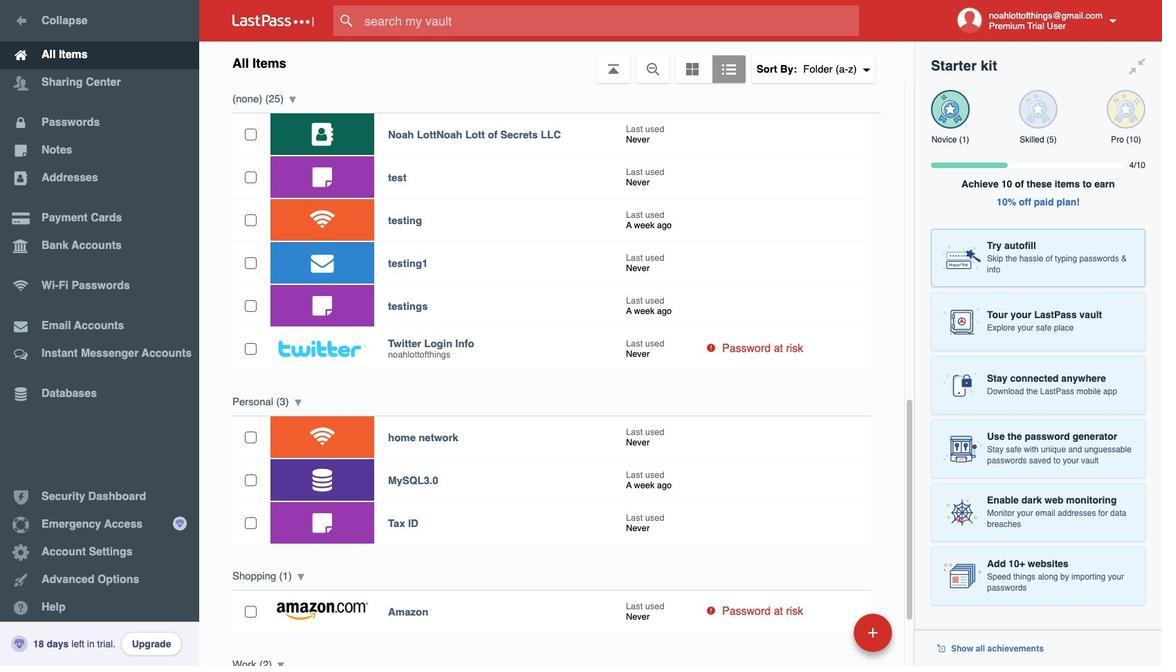 Task type: describe. For each thing, give the bounding box(es) containing it.
main navigation navigation
[[0, 0, 199, 667]]

Search search field
[[334, 6, 887, 36]]

lastpass image
[[233, 15, 314, 27]]

new item navigation
[[759, 610, 901, 667]]



Task type: locate. For each thing, give the bounding box(es) containing it.
new item element
[[759, 613, 898, 653]]

search my vault text field
[[334, 6, 887, 36]]

vault options navigation
[[199, 42, 915, 83]]



